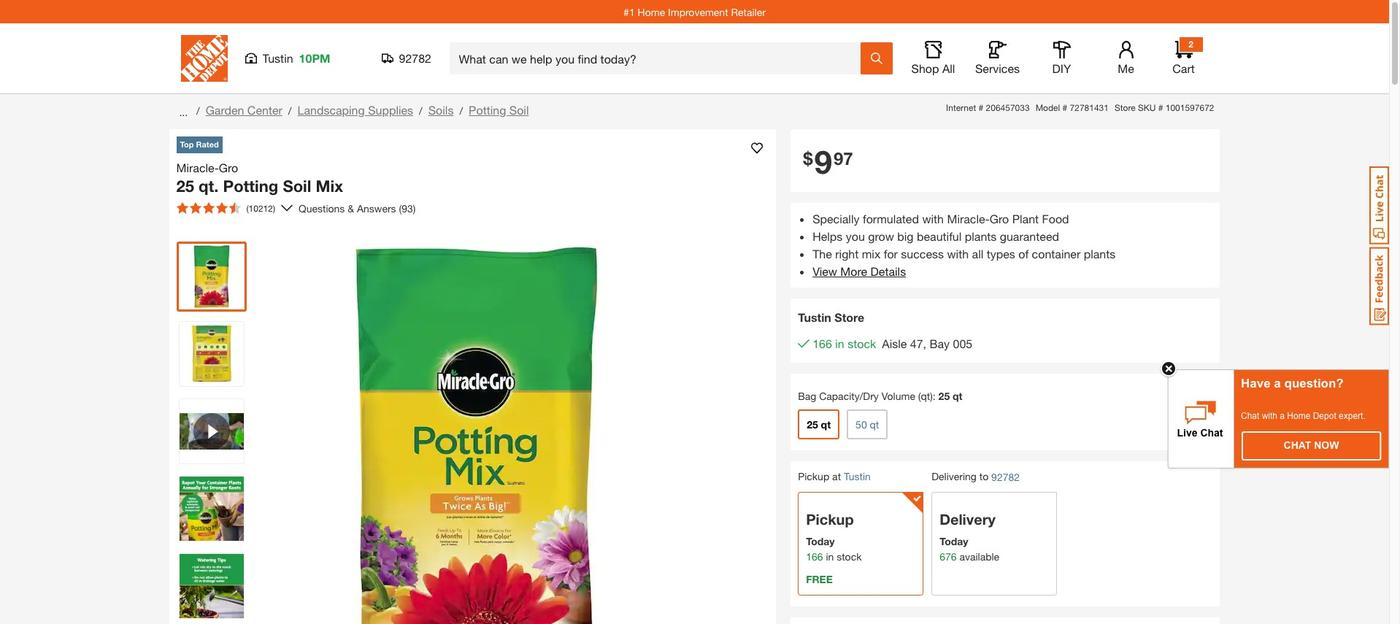 Task type: locate. For each thing, give the bounding box(es) containing it.
home left depot
[[1288, 411, 1311, 422]]

2
[[1189, 39, 1194, 50]]

tustin left 10pm
[[263, 51, 293, 65]]

2 horizontal spatial tustin
[[844, 471, 871, 483]]

0 vertical spatial a
[[1275, 377, 1282, 391]]

0 horizontal spatial gro
[[219, 160, 238, 174]]

206457033
[[986, 102, 1030, 113]]

today up 676
[[940, 536, 969, 548]]

/ right soils
[[460, 104, 463, 117]]

1 vertical spatial soil
[[283, 176, 311, 195]]

1 vertical spatial potting
[[223, 176, 278, 195]]

1 vertical spatial a
[[1280, 411, 1285, 422]]

chat
[[1284, 440, 1312, 452]]

1 horizontal spatial in
[[836, 337, 845, 351]]

plants
[[965, 230, 997, 243], [1084, 247, 1116, 261]]

available
[[960, 551, 1000, 563]]

a right have
[[1275, 377, 1282, 391]]

0 vertical spatial 166
[[813, 337, 832, 351]]

/ right center
[[288, 104, 292, 117]]

0 horizontal spatial tustin
[[263, 51, 293, 65]]

all
[[943, 61, 956, 75]]

tustin up "166 in stock"
[[798, 311, 832, 325]]

tustin right at
[[844, 471, 871, 483]]

pickup down pickup at tustin
[[806, 511, 854, 528]]

in inside pickup today 166 in stock
[[826, 551, 834, 563]]

miracle- up qt.
[[176, 160, 219, 174]]

soil
[[510, 103, 529, 117], [283, 176, 311, 195]]

the home depot logo image
[[181, 35, 227, 82]]

right
[[836, 247, 859, 261]]

#1 home improvement retailer
[[624, 5, 766, 18]]

1 vertical spatial plants
[[1084, 247, 1116, 261]]

0 vertical spatial 25
[[176, 176, 194, 195]]

today inside delivery today 676 available
[[940, 536, 969, 548]]

1 horizontal spatial soil
[[510, 103, 529, 117]]

miracle-
[[176, 160, 219, 174], [948, 212, 990, 226]]

1 horizontal spatial qt
[[870, 419, 879, 431]]

miracle- up beautiful
[[948, 212, 990, 226]]

a right chat
[[1280, 411, 1285, 422]]

miracle gro potting soil 72781431 64.0 image
[[179, 245, 244, 309]]

2 today from the left
[[940, 536, 969, 548]]

25 left qt.
[[176, 176, 194, 195]]

92782 up supplies
[[399, 51, 432, 65]]

home right "#1"
[[638, 5, 665, 18]]

1 vertical spatial tustin
[[798, 311, 832, 325]]

0 horizontal spatial in
[[826, 551, 834, 563]]

at
[[833, 471, 841, 483]]

1 vertical spatial in
[[826, 551, 834, 563]]

the
[[813, 247, 832, 261]]

0 vertical spatial miracle-
[[176, 160, 219, 174]]

types
[[987, 247, 1016, 261]]

(93)
[[399, 202, 416, 214]]

garden
[[206, 103, 244, 117]]

plants up all
[[965, 230, 997, 243]]

0 vertical spatial pickup
[[798, 471, 830, 483]]

005
[[953, 337, 973, 351]]

helps
[[813, 230, 843, 243]]

1 vertical spatial pickup
[[806, 511, 854, 528]]

miracle gro potting soil 72781431 1d.3 image
[[179, 554, 244, 619]]

question?
[[1285, 377, 1344, 391]]

miracle- inside miracle-gro 25 qt. potting soil mix
[[176, 160, 219, 174]]

in
[[836, 337, 845, 351], [826, 551, 834, 563]]

big
[[898, 230, 914, 243]]

0 vertical spatial 92782
[[399, 51, 432, 65]]

10pm
[[299, 51, 331, 65]]

0 horizontal spatial 92782
[[399, 51, 432, 65]]

with
[[923, 212, 944, 226], [948, 247, 969, 261], [1262, 411, 1278, 422]]

improvement
[[668, 5, 729, 18]]

2 / from the left
[[288, 104, 292, 117]]

with left all
[[948, 247, 969, 261]]

1 vertical spatial stock
[[837, 551, 862, 563]]

(10212) button
[[171, 196, 281, 220]]

2 horizontal spatial #
[[1159, 102, 1164, 113]]

1 vertical spatial 92782
[[992, 471, 1020, 484]]

pickup for pickup at tustin
[[798, 471, 830, 483]]

chat now
[[1284, 440, 1340, 452]]

166 up free
[[806, 551, 823, 563]]

soils link
[[429, 103, 454, 117]]

chat now link
[[1243, 433, 1381, 460]]

/ left soils
[[419, 104, 423, 117]]

2 vertical spatial tustin
[[844, 471, 871, 483]]

1 horizontal spatial miracle-
[[948, 212, 990, 226]]

with right chat
[[1262, 411, 1278, 422]]

potting right soils link
[[469, 103, 506, 117]]

1 horizontal spatial with
[[948, 247, 969, 261]]

delivering to 92782
[[932, 471, 1020, 484]]

in down 'tustin store'
[[836, 337, 845, 351]]

... button
[[176, 102, 191, 122]]

pickup inside pickup today 166 in stock
[[806, 511, 854, 528]]

0 horizontal spatial with
[[923, 212, 944, 226]]

qt right :
[[953, 390, 963, 403]]

1 vertical spatial store
[[835, 311, 865, 325]]

grow
[[869, 230, 895, 243]]

0 horizontal spatial store
[[835, 311, 865, 325]]

1 horizontal spatial gro
[[990, 212, 1009, 226]]

today up free
[[806, 536, 835, 548]]

2 horizontal spatial 25
[[939, 390, 950, 403]]

store left the sku on the top right of page
[[1115, 102, 1136, 113]]

(qt)
[[919, 390, 933, 403]]

internet # 206457033 model # 72781431 store sku # 1001597672
[[947, 102, 1215, 113]]

today for pickup
[[806, 536, 835, 548]]

top
[[180, 139, 194, 149]]

# right model
[[1063, 102, 1068, 113]]

72781431
[[1070, 102, 1109, 113]]

with up beautiful
[[923, 212, 944, 226]]

volume
[[882, 390, 916, 403]]

me
[[1118, 61, 1135, 75]]

1 horizontal spatial tustin
[[798, 311, 832, 325]]

have
[[1242, 377, 1271, 391]]

0 vertical spatial in
[[836, 337, 845, 351]]

25 qt
[[807, 419, 831, 431]]

potting up (10212)
[[223, 176, 278, 195]]

# right internet at the right top of the page
[[979, 102, 984, 113]]

tustin button
[[844, 471, 871, 483]]

3 / from the left
[[419, 104, 423, 117]]

1 vertical spatial with
[[948, 247, 969, 261]]

potting
[[469, 103, 506, 117], [223, 176, 278, 195]]

1 horizontal spatial 25
[[807, 419, 818, 431]]

qt right 50
[[870, 419, 879, 431]]

qt for 25 qt
[[821, 419, 831, 431]]

0 horizontal spatial #
[[979, 102, 984, 113]]

0 vertical spatial home
[[638, 5, 665, 18]]

2 horizontal spatial with
[[1262, 411, 1278, 422]]

25 right :
[[939, 390, 950, 403]]

2 vertical spatial with
[[1262, 411, 1278, 422]]

25
[[176, 176, 194, 195], [939, 390, 950, 403], [807, 419, 818, 431]]

today inside pickup today 166 in stock
[[806, 536, 835, 548]]

1 horizontal spatial today
[[940, 536, 969, 548]]

1 today from the left
[[806, 536, 835, 548]]

tustin
[[263, 51, 293, 65], [798, 311, 832, 325], [844, 471, 871, 483]]

1 vertical spatial gro
[[990, 212, 1009, 226]]

qt left 50
[[821, 419, 831, 431]]

0 vertical spatial plants
[[965, 230, 997, 243]]

9
[[815, 143, 833, 181]]

1 horizontal spatial 92782
[[992, 471, 1020, 484]]

#
[[979, 102, 984, 113], [1063, 102, 1068, 113], [1159, 102, 1164, 113]]

/
[[196, 104, 200, 117], [288, 104, 292, 117], [419, 104, 423, 117], [460, 104, 463, 117]]

0 horizontal spatial today
[[806, 536, 835, 548]]

home
[[638, 5, 665, 18], [1288, 411, 1311, 422]]

stock
[[848, 337, 877, 351], [837, 551, 862, 563]]

store
[[1115, 102, 1136, 113], [835, 311, 865, 325]]

in up free
[[826, 551, 834, 563]]

2 # from the left
[[1063, 102, 1068, 113]]

plants right "container" at the right
[[1084, 247, 1116, 261]]

formulated
[[863, 212, 919, 226]]

pickup left at
[[798, 471, 830, 483]]

2 vertical spatial 25
[[807, 419, 818, 431]]

166
[[813, 337, 832, 351], [806, 551, 823, 563]]

beautiful
[[917, 230, 962, 243]]

for
[[884, 247, 898, 261]]

questions
[[299, 202, 345, 214]]

0 horizontal spatial potting
[[223, 176, 278, 195]]

1 horizontal spatial #
[[1063, 102, 1068, 113]]

more
[[841, 265, 868, 279]]

/ right ... button in the left of the page
[[196, 104, 200, 117]]

now
[[1315, 440, 1340, 452]]

1 vertical spatial miracle-
[[948, 212, 990, 226]]

1 / from the left
[[196, 104, 200, 117]]

today for delivery
[[940, 536, 969, 548]]

0 vertical spatial tustin
[[263, 51, 293, 65]]

miracle gro potting soil 72781431 a0.2 image
[[179, 477, 244, 541]]

1 horizontal spatial home
[[1288, 411, 1311, 422]]

have a question?
[[1242, 377, 1344, 391]]

92782 right to
[[992, 471, 1020, 484]]

1 horizontal spatial potting
[[469, 103, 506, 117]]

cart
[[1173, 61, 1195, 75]]

1 vertical spatial 166
[[806, 551, 823, 563]]

:
[[933, 390, 936, 403]]

gro
[[219, 160, 238, 174], [990, 212, 1009, 226]]

92782
[[399, 51, 432, 65], [992, 471, 1020, 484]]

166 in stock
[[813, 337, 877, 351]]

0 horizontal spatial soil
[[283, 176, 311, 195]]

1 horizontal spatial store
[[1115, 102, 1136, 113]]

92782 inside delivering to 92782
[[992, 471, 1020, 484]]

0 vertical spatial soil
[[510, 103, 529, 117]]

# right the sku on the top right of page
[[1159, 102, 1164, 113]]

166 down 'tustin store'
[[813, 337, 832, 351]]

depot
[[1314, 411, 1337, 422]]

0 vertical spatial gro
[[219, 160, 238, 174]]

store up "166 in stock"
[[835, 311, 865, 325]]

0 horizontal spatial qt
[[821, 419, 831, 431]]

0 horizontal spatial 25
[[176, 176, 194, 195]]

1 vertical spatial 25
[[939, 390, 950, 403]]

shop all
[[912, 61, 956, 75]]

capacity/dry
[[820, 390, 879, 403]]

4 / from the left
[[460, 104, 463, 117]]

25 down bag in the bottom right of the page
[[807, 419, 818, 431]]

0 horizontal spatial home
[[638, 5, 665, 18]]

0 vertical spatial potting
[[469, 103, 506, 117]]

services button
[[975, 41, 1021, 76]]

0 horizontal spatial miracle-
[[176, 160, 219, 174]]



Task type: vqa. For each thing, say whether or not it's contained in the screenshot.
White Ovens link
no



Task type: describe. For each thing, give the bounding box(es) containing it.
center
[[247, 103, 283, 117]]

internet
[[947, 102, 977, 113]]

soil inside ... / garden center / landscaping supplies / soils / potting soil
[[510, 103, 529, 117]]

...
[[179, 106, 188, 118]]

1 horizontal spatial plants
[[1084, 247, 1116, 261]]

soil inside miracle-gro 25 qt. potting soil mix
[[283, 176, 311, 195]]

sku
[[1138, 102, 1156, 113]]

0 vertical spatial with
[[923, 212, 944, 226]]

166 inside pickup today 166 in stock
[[806, 551, 823, 563]]

cart 2
[[1173, 39, 1195, 75]]

you
[[846, 230, 865, 243]]

chat
[[1242, 411, 1260, 422]]

97
[[834, 148, 853, 169]]

chat with a home depot expert.
[[1242, 411, 1366, 422]]

rated
[[196, 139, 219, 149]]

view
[[813, 265, 838, 279]]

shop all button
[[910, 41, 957, 76]]

delivery
[[940, 511, 996, 528]]

shop
[[912, 61, 940, 75]]

miracle-gro link
[[176, 159, 244, 176]]

top rated
[[180, 139, 219, 149]]

pickup at tustin
[[798, 471, 871, 483]]

92782 button
[[382, 51, 432, 66]]

92782 link
[[992, 470, 1020, 485]]

qt for 50 qt
[[870, 419, 879, 431]]

success
[[901, 247, 944, 261]]

mix
[[862, 247, 881, 261]]

47,
[[911, 337, 927, 351]]

bag
[[798, 390, 817, 403]]

potting inside ... / garden center / landscaping supplies / soils / potting soil
[[469, 103, 506, 117]]

25 inside miracle-gro 25 qt. potting soil mix
[[176, 176, 194, 195]]

gro inside specially formulated with miracle-gro plant food helps you grow big beautiful plants guaranteed the right mix for success with all types of container plants view more details
[[990, 212, 1009, 226]]

diy
[[1053, 61, 1072, 75]]

aisle
[[882, 337, 907, 351]]

potting inside miracle-gro 25 qt. potting soil mix
[[223, 176, 278, 195]]

0 vertical spatial store
[[1115, 102, 1136, 113]]

#1
[[624, 5, 635, 18]]

2 horizontal spatial qt
[[953, 390, 963, 403]]

soils
[[429, 103, 454, 117]]

pickup today 166 in stock
[[806, 511, 862, 563]]

bag capacity/dry volume (qt) : 25 qt
[[798, 390, 963, 403]]

92782 inside button
[[399, 51, 432, 65]]

1 # from the left
[[979, 102, 984, 113]]

bay
[[930, 337, 950, 351]]

questions & answers (93)
[[299, 202, 416, 214]]

1 vertical spatial home
[[1288, 411, 1311, 422]]

tustin for tustin 10pm
[[263, 51, 293, 65]]

garden center link
[[206, 103, 283, 117]]

supplies
[[368, 103, 413, 117]]

landscaping
[[298, 103, 365, 117]]

of
[[1019, 247, 1029, 261]]

mix
[[316, 176, 343, 195]]

50
[[856, 419, 867, 431]]

tustin 10pm
[[263, 51, 331, 65]]

$ 9 97
[[803, 143, 853, 181]]

aisle 47, bay 005
[[882, 337, 973, 351]]

&
[[348, 202, 354, 214]]

0 vertical spatial stock
[[848, 337, 877, 351]]

live chat image
[[1370, 167, 1390, 245]]

4797346297001 image
[[179, 399, 244, 464]]

model
[[1036, 102, 1061, 113]]

potting soil link
[[469, 103, 529, 117]]

services
[[976, 61, 1020, 75]]

50 qt button
[[847, 410, 888, 440]]

stock inside pickup today 166 in stock
[[837, 551, 862, 563]]

specially formulated with miracle-gro plant food helps you grow big beautiful plants guaranteed the right mix for success with all types of container plants view more details
[[813, 212, 1116, 279]]

diy button
[[1039, 41, 1086, 76]]

expert.
[[1339, 411, 1366, 422]]

pickup for pickup today 166 in stock
[[806, 511, 854, 528]]

0 horizontal spatial plants
[[965, 230, 997, 243]]

(10212)
[[246, 203, 275, 214]]

What can we help you find today? search field
[[459, 43, 860, 74]]

food
[[1043, 212, 1070, 226]]

tustin for tustin store
[[798, 311, 832, 325]]

answers
[[357, 202, 396, 214]]

miracle-gro 25 qt. potting soil mix
[[176, 160, 343, 195]]

$
[[803, 148, 813, 169]]

feedback link image
[[1370, 247, 1390, 326]]

1001597672
[[1166, 102, 1215, 113]]

50 qt
[[856, 419, 879, 431]]

miracle- inside specially formulated with miracle-gro plant food helps you grow big beautiful plants guaranteed the right mix for success with all types of container plants view more details
[[948, 212, 990, 226]]

specially
[[813, 212, 860, 226]]

miracle gro potting soil 72781431 40.1 image
[[179, 322, 244, 386]]

plant
[[1013, 212, 1039, 226]]

delivery today 676 available
[[940, 511, 1000, 563]]

gro inside miracle-gro 25 qt. potting soil mix
[[219, 160, 238, 174]]

me button
[[1103, 41, 1150, 76]]

3 # from the left
[[1159, 102, 1164, 113]]

delivering
[[932, 471, 977, 483]]

4.5 stars image
[[176, 202, 241, 214]]

view more details link
[[813, 265, 906, 279]]

25 inside button
[[807, 419, 818, 431]]

all
[[972, 247, 984, 261]]

25 qt button
[[798, 410, 840, 440]]

container
[[1032, 247, 1081, 261]]

guaranteed
[[1000, 230, 1060, 243]]

676
[[940, 551, 957, 563]]



